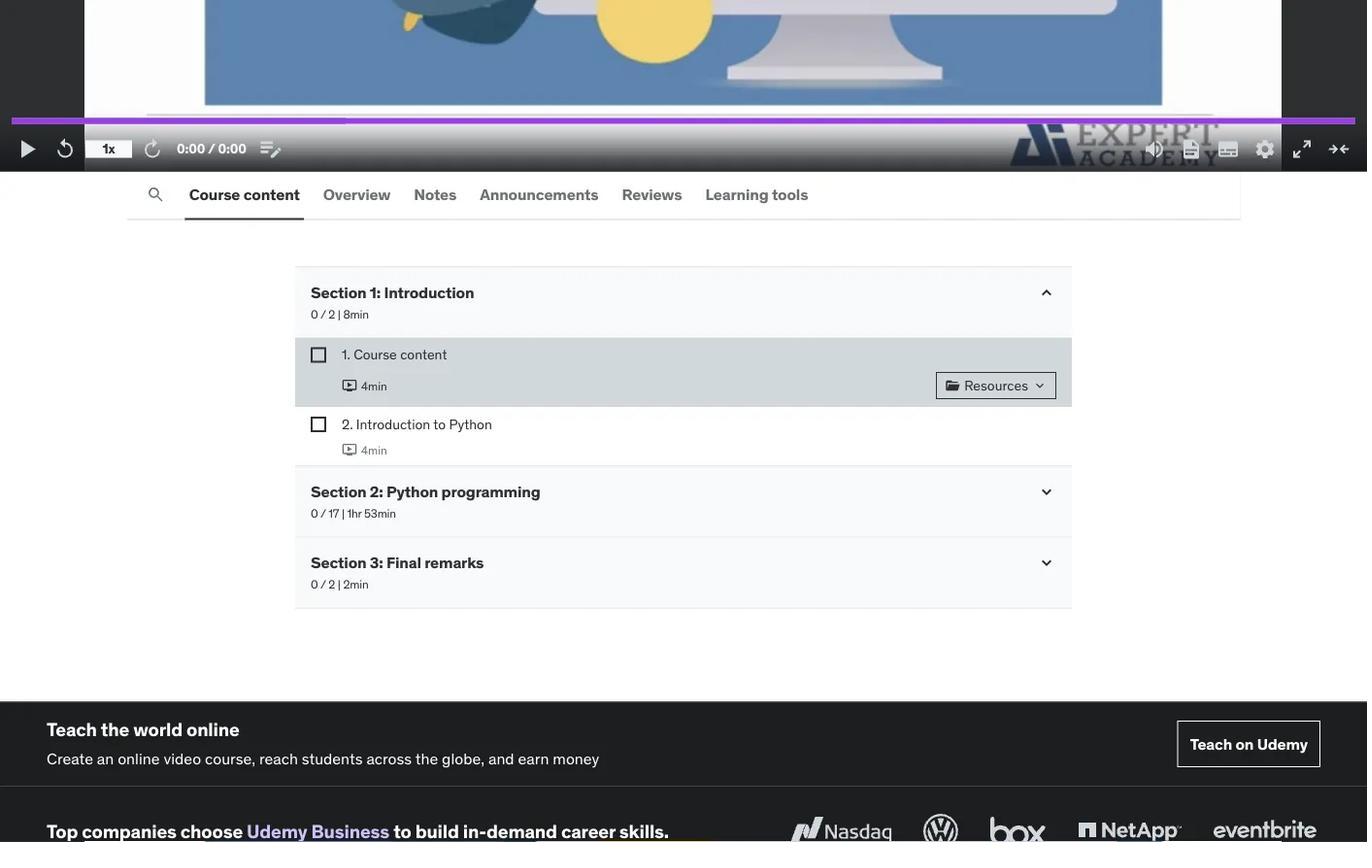 Task type: vqa. For each thing, say whether or not it's contained in the screenshot.
| within SECTION 3: FINAL REMARKS 0 / 2 | 2MIN
yes



Task type: describe. For each thing, give the bounding box(es) containing it.
0 for section 2: python programming
[[311, 505, 318, 520]]

17
[[329, 505, 339, 520]]

/ inside section 1: introduction 0 / 2 | 8min
[[320, 306, 326, 321]]

course,
[[205, 749, 255, 769]]

teach for on
[[1190, 734, 1233, 754]]

nasdaq image
[[785, 810, 896, 842]]

section 1: introduction 0 / 2 | 8min
[[311, 282, 474, 321]]

world
[[133, 717, 183, 741]]

settings image
[[1254, 138, 1277, 161]]

0:00 / 0:00
[[177, 140, 246, 158]]

| inside section 1: introduction 0 / 2 | 8min
[[338, 306, 341, 321]]

1.
[[342, 346, 350, 363]]

search image
[[146, 185, 166, 205]]

| for 2:
[[342, 505, 345, 520]]

1x button
[[85, 133, 132, 166]]

0 horizontal spatial the
[[101, 717, 129, 741]]

section for section 3: final remarks
[[311, 552, 367, 572]]

1 xsmall image from the left
[[945, 378, 961, 394]]

section for section 2: python programming
[[311, 481, 367, 501]]

globe,
[[442, 749, 485, 769]]

1 vertical spatial course
[[354, 346, 397, 363]]

1:
[[370, 282, 381, 302]]

an
[[97, 749, 114, 769]]

4min for play introduction to python image
[[361, 442, 387, 457]]

1 vertical spatial introduction
[[356, 415, 430, 433]]

learning tools
[[706, 185, 808, 204]]

1. course content
[[342, 346, 447, 363]]

course inside button
[[189, 185, 240, 204]]

small image for remarks
[[1037, 553, 1057, 573]]

0 inside section 1: introduction 0 / 2 | 8min
[[311, 306, 318, 321]]

content inside button
[[243, 185, 300, 204]]

/ up course content
[[208, 140, 215, 158]]

1 horizontal spatial content
[[400, 346, 447, 363]]

forward 5 seconds image
[[141, 138, 164, 161]]

learning
[[706, 185, 769, 204]]

progress bar slider
[[12, 109, 1356, 133]]

udemy
[[1257, 734, 1308, 754]]

announcements button
[[476, 172, 603, 218]]

section 1: introduction button
[[311, 282, 474, 302]]

2 inside 'section 3: final remarks 0 / 2 | 2min'
[[329, 576, 335, 591]]

overview
[[323, 185, 391, 204]]

2:
[[370, 481, 383, 501]]

play course content image
[[342, 378, 357, 394]]

0 vertical spatial online
[[186, 717, 240, 741]]

2. introduction to python
[[342, 415, 492, 433]]

2 0:00 from the left
[[218, 140, 246, 158]]

rewind 5 seconds image
[[53, 138, 77, 161]]

add note image
[[259, 138, 282, 161]]

teach on udemy link
[[1178, 721, 1321, 767]]

0 horizontal spatial online
[[118, 749, 160, 769]]

2 inside section 1: introduction 0 / 2 | 8min
[[329, 306, 335, 321]]

play introduction to python image
[[342, 442, 357, 458]]

1 horizontal spatial the
[[415, 749, 438, 769]]

remarks
[[425, 552, 484, 572]]

transcript in sidebar region image
[[1180, 138, 1203, 161]]

section 2: python programming 0 / 17 | 1hr 53min
[[311, 481, 541, 520]]

section 2: python programming button
[[311, 481, 541, 501]]



Task type: locate. For each thing, give the bounding box(es) containing it.
0 vertical spatial course
[[189, 185, 240, 204]]

0 horizontal spatial 0:00
[[177, 140, 205, 158]]

1 vertical spatial 4min
[[361, 442, 387, 457]]

section inside 'section 3: final remarks 0 / 2 | 2min'
[[311, 552, 367, 572]]

1 vertical spatial online
[[118, 749, 160, 769]]

|
[[338, 306, 341, 321], [342, 505, 345, 520], [338, 576, 341, 591]]

2 xsmall image from the top
[[311, 417, 326, 432]]

content down add note icon
[[243, 185, 300, 204]]

1 vertical spatial small image
[[1037, 553, 1057, 573]]

1 horizontal spatial 0:00
[[218, 140, 246, 158]]

2 4min from the top
[[361, 442, 387, 457]]

2 left the 2min
[[329, 576, 335, 591]]

0 vertical spatial content
[[243, 185, 300, 204]]

python right the 2:
[[386, 481, 438, 501]]

3 section from the top
[[311, 552, 367, 572]]

8min
[[343, 306, 369, 321]]

0:00 left add note icon
[[218, 140, 246, 158]]

0 vertical spatial xsmall image
[[311, 347, 326, 363]]

1 horizontal spatial online
[[186, 717, 240, 741]]

create
[[47, 749, 93, 769]]

1 vertical spatial the
[[415, 749, 438, 769]]

learning tools button
[[702, 172, 812, 218]]

2.
[[342, 415, 353, 433]]

0 horizontal spatial teach
[[47, 717, 97, 741]]

2 small image from the top
[[1037, 553, 1057, 573]]

1 vertical spatial section
[[311, 481, 367, 501]]

teach the world online create an online video course, reach students across the globe, and earn money
[[47, 717, 599, 769]]

programming
[[441, 481, 541, 501]]

teach
[[47, 717, 97, 741], [1190, 734, 1233, 754]]

/
[[208, 140, 215, 158], [320, 306, 326, 321], [320, 505, 326, 520], [320, 576, 326, 591]]

0 horizontal spatial course
[[189, 185, 240, 204]]

xsmall image left resources
[[945, 378, 961, 394]]

1 vertical spatial content
[[400, 346, 447, 363]]

2 xsmall image from the left
[[1032, 378, 1048, 394]]

1 vertical spatial 0
[[311, 505, 318, 520]]

0 inside 'section 3: final remarks 0 / 2 | 2min'
[[311, 576, 318, 591]]

1 vertical spatial xsmall image
[[311, 417, 326, 432]]

xsmall image right resources
[[1032, 378, 1048, 394]]

1 0:00 from the left
[[177, 140, 205, 158]]

course down 0:00 / 0:00
[[189, 185, 240, 204]]

tools
[[772, 185, 808, 204]]

2 vertical spatial section
[[311, 552, 367, 572]]

section inside section 2: python programming 0 / 17 | 1hr 53min
[[311, 481, 367, 501]]

1 4min from the top
[[361, 378, 387, 393]]

eventbrite image
[[1209, 810, 1321, 842]]

0 horizontal spatial xsmall image
[[945, 378, 961, 394]]

2 2 from the top
[[329, 576, 335, 591]]

1 horizontal spatial xsmall image
[[1032, 378, 1048, 394]]

1 0 from the top
[[311, 306, 318, 321]]

exit expanded view image
[[1328, 138, 1351, 161]]

1x
[[102, 140, 115, 158]]

course content button
[[185, 172, 304, 218]]

introduction
[[384, 282, 474, 302], [356, 415, 430, 433]]

small image
[[1037, 482, 1057, 502], [1037, 553, 1057, 573]]

2
[[329, 306, 335, 321], [329, 576, 335, 591]]

announcements
[[480, 185, 599, 204]]

/ left the 2min
[[320, 576, 326, 591]]

final
[[387, 552, 421, 572]]

4min
[[361, 378, 387, 393], [361, 442, 387, 457]]

on
[[1236, 734, 1254, 754]]

overview button
[[319, 172, 395, 218]]

2 section from the top
[[311, 481, 367, 501]]

0 left the 2min
[[311, 576, 318, 591]]

course
[[189, 185, 240, 204], [354, 346, 397, 363]]

0 vertical spatial the
[[101, 717, 129, 741]]

to
[[433, 415, 446, 433]]

53min
[[364, 505, 396, 520]]

small image for programming
[[1037, 482, 1057, 502]]

course right 1.
[[354, 346, 397, 363]]

introduction right 1:
[[384, 282, 474, 302]]

2 vertical spatial 0
[[311, 576, 318, 591]]

netapp image
[[1074, 810, 1186, 842]]

0 vertical spatial introduction
[[384, 282, 474, 302]]

xsmall image left 1.
[[311, 347, 326, 363]]

1 section from the top
[[311, 282, 367, 302]]

1 vertical spatial python
[[386, 481, 438, 501]]

section inside section 1: introduction 0 / 2 | 8min
[[311, 282, 367, 302]]

0 left 17
[[311, 505, 318, 520]]

teach for the
[[47, 717, 97, 741]]

| left the 2min
[[338, 576, 341, 591]]

reviews
[[622, 185, 682, 204]]

1 small image from the top
[[1037, 482, 1057, 502]]

python right the "to"
[[449, 415, 492, 433]]

1 horizontal spatial course
[[354, 346, 397, 363]]

| right 17
[[342, 505, 345, 520]]

resources button
[[936, 372, 1057, 399]]

0 horizontal spatial python
[[386, 481, 438, 501]]

0 vertical spatial small image
[[1037, 482, 1057, 502]]

4min right play introduction to python image
[[361, 442, 387, 457]]

subtitles image
[[1217, 138, 1240, 161]]

volkswagen image
[[920, 810, 962, 842]]

the left globe,
[[415, 749, 438, 769]]

course content
[[189, 185, 300, 204]]

teach on udemy
[[1190, 734, 1308, 754]]

section up 17
[[311, 481, 367, 501]]

section
[[311, 282, 367, 302], [311, 481, 367, 501], [311, 552, 367, 572]]

python
[[449, 415, 492, 433], [386, 481, 438, 501]]

money
[[553, 749, 599, 769]]

0:00
[[177, 140, 205, 158], [218, 140, 246, 158]]

4min right play course content icon
[[361, 378, 387, 393]]

/ left 17
[[320, 505, 326, 520]]

3:
[[370, 552, 383, 572]]

online
[[186, 717, 240, 741], [118, 749, 160, 769]]

the up the an
[[101, 717, 129, 741]]

0 for section 3: final remarks
[[311, 576, 318, 591]]

0 inside section 2: python programming 0 / 17 | 1hr 53min
[[311, 505, 318, 520]]

section 3: final remarks 0 / 2 | 2min
[[311, 552, 484, 591]]

| left 8min
[[338, 306, 341, 321]]

notes button
[[410, 172, 461, 218]]

xsmall image
[[945, 378, 961, 394], [1032, 378, 1048, 394]]

online right the an
[[118, 749, 160, 769]]

reviews button
[[618, 172, 686, 218]]

0 horizontal spatial content
[[243, 185, 300, 204]]

xsmall image
[[311, 347, 326, 363], [311, 417, 326, 432]]

introduction right 2. at the left
[[356, 415, 430, 433]]

0 vertical spatial python
[[449, 415, 492, 433]]

1hr
[[347, 505, 362, 520]]

resources
[[965, 377, 1029, 394]]

1 vertical spatial 2
[[329, 576, 335, 591]]

content
[[243, 185, 300, 204], [400, 346, 447, 363]]

students
[[302, 749, 363, 769]]

reach
[[259, 749, 298, 769]]

notes
[[414, 185, 457, 204]]

teach left on
[[1190, 734, 1233, 754]]

xsmall image left 2. at the left
[[311, 417, 326, 432]]

0
[[311, 306, 318, 321], [311, 505, 318, 520], [311, 576, 318, 591]]

teach inside teach the world online create an online video course, reach students across the globe, and earn money
[[47, 717, 97, 741]]

0 vertical spatial 0
[[311, 306, 318, 321]]

/ inside 'section 3: final remarks 0 / 2 | 2min'
[[320, 576, 326, 591]]

/ inside section 2: python programming 0 / 17 | 1hr 53min
[[320, 505, 326, 520]]

2 0 from the top
[[311, 505, 318, 520]]

1 2 from the top
[[329, 306, 335, 321]]

0 vertical spatial 2
[[329, 306, 335, 321]]

0 left 8min
[[311, 306, 318, 321]]

xsmall image for 1. course content
[[311, 347, 326, 363]]

| inside 'section 3: final remarks 0 / 2 | 2min'
[[338, 576, 341, 591]]

section up 8min
[[311, 282, 367, 302]]

1 horizontal spatial python
[[449, 415, 492, 433]]

2 left 8min
[[329, 306, 335, 321]]

2 vertical spatial |
[[338, 576, 341, 591]]

0 vertical spatial 4min
[[361, 378, 387, 393]]

1 xsmall image from the top
[[311, 347, 326, 363]]

3 0 from the top
[[311, 576, 318, 591]]

2min
[[343, 576, 369, 591]]

play image
[[17, 138, 40, 161]]

section for section 1: introduction
[[311, 282, 367, 302]]

introduction inside section 1: introduction 0 / 2 | 8min
[[384, 282, 474, 302]]

1 horizontal spatial teach
[[1190, 734, 1233, 754]]

small image
[[1037, 283, 1057, 303]]

0 vertical spatial section
[[311, 282, 367, 302]]

section 3: final remarks button
[[311, 552, 484, 572]]

and
[[488, 749, 514, 769]]

| for 3:
[[338, 576, 341, 591]]

section up the 2min
[[311, 552, 367, 572]]

xsmall image for 2. introduction to python
[[311, 417, 326, 432]]

1 vertical spatial |
[[342, 505, 345, 520]]

across
[[367, 749, 412, 769]]

the
[[101, 717, 129, 741], [415, 749, 438, 769]]

video
[[164, 749, 201, 769]]

teach up the create
[[47, 717, 97, 741]]

fullscreen image
[[1291, 138, 1314, 161]]

content down section 1: introduction 0 / 2 | 8min
[[400, 346, 447, 363]]

| inside section 2: python programming 0 / 17 | 1hr 53min
[[342, 505, 345, 520]]

python inside section 2: python programming 0 / 17 | 1hr 53min
[[386, 481, 438, 501]]

0 vertical spatial |
[[338, 306, 341, 321]]

mute image
[[1143, 138, 1166, 161]]

/ left 8min
[[320, 306, 326, 321]]

box image
[[986, 810, 1051, 842]]

earn
[[518, 749, 549, 769]]

0:00 right forward 5 seconds image
[[177, 140, 205, 158]]

4min for play course content icon
[[361, 378, 387, 393]]

online up course,
[[186, 717, 240, 741]]



